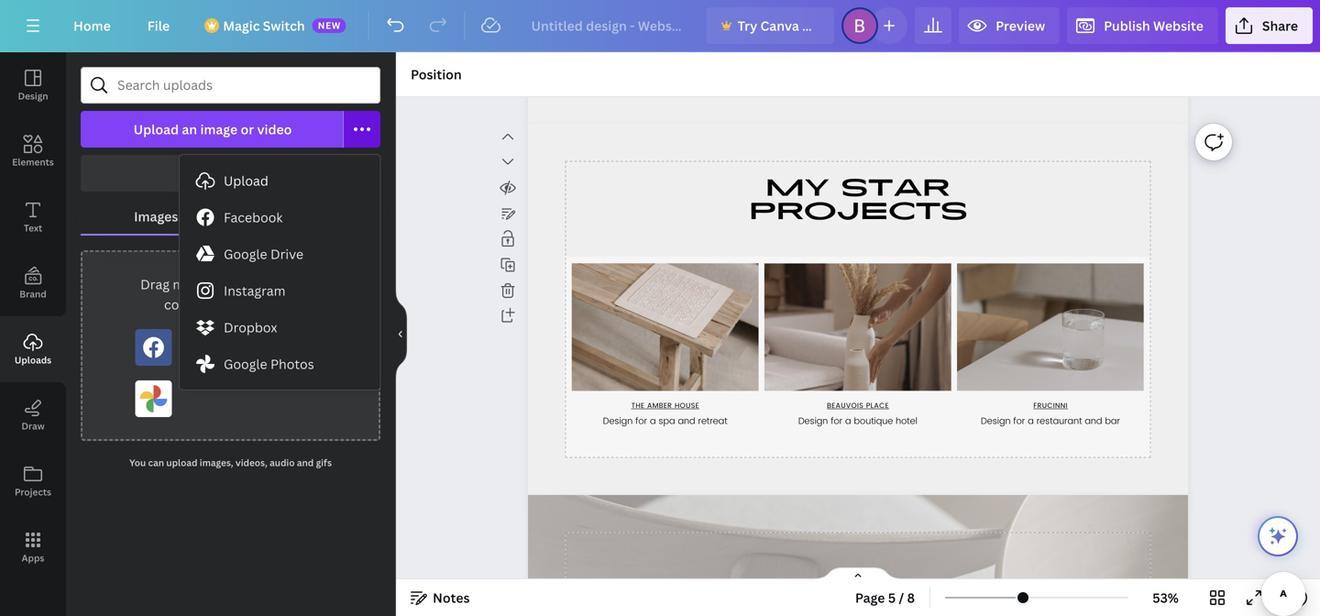 Task type: describe. For each thing, give the bounding box(es) containing it.
5
[[889, 589, 896, 607]]

switch
[[263, 17, 305, 34]]

you
[[129, 457, 146, 469]]

upload an image or video
[[134, 121, 292, 138]]

videos
[[285, 208, 327, 225]]

show pages image
[[815, 567, 903, 582]]

upload for upload
[[224, 172, 269, 189]]

magic switch
[[223, 17, 305, 34]]

home link
[[59, 7, 125, 44]]

boutique
[[854, 414, 893, 429]]

brand
[[20, 288, 47, 300]]

preview button
[[960, 7, 1061, 44]]

images
[[134, 208, 178, 225]]

connect
[[164, 296, 215, 313]]

google for google drive
[[224, 245, 267, 263]]

position
[[411, 66, 462, 83]]

google photos button
[[180, 346, 380, 383]]

or inside "upload an image or video" button
[[241, 121, 254, 138]]

google for google photos
[[224, 355, 267, 373]]

canva assistant image
[[1268, 526, 1290, 548]]

elements button
[[0, 118, 66, 184]]

place
[[867, 400, 889, 412]]

Design title text field
[[517, 7, 700, 44]]

star
[[842, 173, 951, 200]]

try
[[738, 17, 758, 34]]

publish website button
[[1068, 7, 1219, 44]]

main menu bar
[[0, 0, 1321, 52]]

page 5 / 8
[[856, 589, 916, 607]]

design for a spa and retreat
[[603, 414, 728, 429]]

design for design for a boutique hotel
[[799, 414, 828, 429]]

upload button
[[180, 162, 380, 199]]

uploads
[[15, 354, 52, 366]]

53% button
[[1137, 583, 1196, 613]]

record yourself
[[181, 165, 280, 182]]

text button
[[0, 184, 66, 250]]

amber
[[647, 400, 673, 412]]

upload an image or video button
[[81, 111, 344, 148]]

google photos
[[224, 355, 314, 373]]

bar
[[1105, 414, 1121, 429]]

share
[[1263, 17, 1299, 34]]

file button
[[133, 7, 185, 44]]

brand button
[[0, 250, 66, 316]]

website
[[1154, 17, 1204, 34]]

a for boutique
[[846, 414, 852, 429]]

image
[[200, 121, 238, 138]]

or inside the drag media here to upload or connect an account...
[[308, 276, 321, 293]]

dropbox
[[224, 319, 277, 336]]

an inside button
[[182, 121, 197, 138]]

google drive
[[224, 245, 304, 263]]

design for a boutique hotel
[[799, 414, 918, 429]]

design for design for a restaurant and bar
[[981, 414, 1011, 429]]

0 horizontal spatial and
[[297, 457, 314, 469]]

facebook
[[224, 209, 283, 226]]

images,
[[200, 457, 234, 469]]

spa
[[659, 414, 675, 429]]

video
[[257, 121, 292, 138]]

and for bar
[[1085, 414, 1103, 429]]

an inside the drag media here to upload or connect an account...
[[218, 296, 233, 313]]

record
[[181, 165, 226, 182]]

pro
[[803, 17, 824, 34]]

projects
[[15, 486, 51, 499]]

notes
[[433, 589, 470, 607]]

restaurant
[[1037, 414, 1083, 429]]

projects button
[[0, 449, 66, 515]]

side panel tab list
[[0, 52, 66, 581]]

house
[[675, 400, 700, 412]]

8
[[908, 589, 916, 607]]

position button
[[404, 60, 469, 89]]

try canva pro
[[738, 17, 824, 34]]

retreat
[[698, 414, 728, 429]]

notes button
[[404, 583, 477, 613]]

publish
[[1105, 17, 1151, 34]]

/
[[899, 589, 905, 607]]

the
[[632, 400, 645, 412]]



Task type: locate. For each thing, give the bounding box(es) containing it.
and for retreat
[[678, 414, 696, 429]]

draw
[[21, 420, 45, 433]]

here
[[214, 276, 242, 293]]

2 for from the left
[[831, 414, 843, 429]]

0 horizontal spatial an
[[182, 121, 197, 138]]

home
[[73, 17, 111, 34]]

0 vertical spatial an
[[182, 121, 197, 138]]

design down the
[[603, 414, 633, 429]]

1 google from the top
[[224, 245, 267, 263]]

a for spa
[[650, 414, 656, 429]]

photos
[[271, 355, 314, 373]]

1 vertical spatial upload
[[224, 172, 269, 189]]

design button
[[0, 52, 66, 118]]

the amber house
[[632, 400, 700, 412]]

1 vertical spatial upload
[[166, 457, 198, 469]]

design up elements button
[[18, 90, 48, 102]]

account...
[[236, 296, 297, 313]]

draw button
[[0, 383, 66, 449]]

for
[[636, 414, 647, 429], [831, 414, 843, 429], [1014, 414, 1026, 429]]

videos,
[[236, 457, 268, 469]]

you can upload images, videos, audio and gifs
[[129, 457, 332, 469]]

hotel
[[896, 414, 918, 429]]

0 horizontal spatial for
[[636, 414, 647, 429]]

google
[[224, 245, 267, 263], [224, 355, 267, 373]]

drive
[[271, 245, 304, 263]]

instagram
[[224, 282, 286, 300]]

can
[[148, 457, 164, 469]]

0 vertical spatial upload
[[134, 121, 179, 138]]

1 a from the left
[[650, 414, 656, 429]]

1 vertical spatial google
[[224, 355, 267, 373]]

53%
[[1153, 589, 1179, 607]]

yourself
[[229, 165, 280, 182]]

0 horizontal spatial or
[[241, 121, 254, 138]]

and
[[678, 414, 696, 429], [1085, 414, 1103, 429], [297, 457, 314, 469]]

projects
[[749, 196, 968, 224]]

0 horizontal spatial upload
[[134, 121, 179, 138]]

design
[[18, 90, 48, 102], [603, 414, 633, 429], [799, 414, 828, 429], [981, 414, 1011, 429]]

for left restaurant
[[1014, 414, 1026, 429]]

google drive button
[[180, 236, 380, 272]]

preview
[[996, 17, 1046, 34]]

drag
[[140, 276, 170, 293]]

for down 'beauvois'
[[831, 414, 843, 429]]

magic
[[223, 17, 260, 34]]

1 horizontal spatial an
[[218, 296, 233, 313]]

and left bar
[[1085, 414, 1103, 429]]

upload inside the drag media here to upload or connect an account...
[[261, 276, 304, 293]]

images button
[[81, 199, 232, 234]]

google down dropbox
[[224, 355, 267, 373]]

design for design
[[18, 90, 48, 102]]

new
[[318, 19, 341, 32]]

an left image
[[182, 121, 197, 138]]

or
[[241, 121, 254, 138], [308, 276, 321, 293]]

apps button
[[0, 515, 66, 581]]

3 for from the left
[[1014, 414, 1026, 429]]

to
[[245, 276, 258, 293]]

upload up "account..."
[[261, 276, 304, 293]]

gifs
[[316, 457, 332, 469]]

canva
[[761, 17, 800, 34]]

0 vertical spatial or
[[241, 121, 254, 138]]

Search uploads search field
[[117, 68, 369, 103]]

a
[[650, 414, 656, 429], [846, 414, 852, 429], [1028, 414, 1034, 429]]

1 for from the left
[[636, 414, 647, 429]]

videos button
[[232, 199, 381, 234]]

apps
[[22, 552, 44, 565]]

0 horizontal spatial upload
[[166, 457, 198, 469]]

dropbox button
[[180, 309, 380, 346]]

page
[[856, 589, 886, 607]]

and left gifs
[[297, 457, 314, 469]]

upload right the can
[[166, 457, 198, 469]]

upload inside button
[[134, 121, 179, 138]]

elements
[[12, 156, 54, 168]]

text
[[24, 222, 42, 234]]

1 horizontal spatial upload
[[224, 172, 269, 189]]

file
[[147, 17, 170, 34]]

record yourself button
[[81, 155, 381, 192]]

2 horizontal spatial a
[[1028, 414, 1034, 429]]

menu containing upload
[[180, 155, 380, 390]]

0 horizontal spatial a
[[650, 414, 656, 429]]

share button
[[1226, 7, 1314, 44]]

or left video
[[241, 121, 254, 138]]

menu
[[180, 155, 380, 390]]

drag media here to upload or connect an account...
[[140, 276, 321, 313]]

beauvois
[[827, 400, 864, 412]]

a left spa
[[650, 414, 656, 429]]

1 vertical spatial an
[[218, 296, 233, 313]]

2 google from the top
[[224, 355, 267, 373]]

a for restaurant
[[1028, 414, 1034, 429]]

1 horizontal spatial a
[[846, 414, 852, 429]]

upload inside button
[[224, 172, 269, 189]]

2 horizontal spatial and
[[1085, 414, 1103, 429]]

google up to
[[224, 245, 267, 263]]

1 vertical spatial or
[[308, 276, 321, 293]]

for for spa
[[636, 414, 647, 429]]

3 a from the left
[[1028, 414, 1034, 429]]

page 5 / 8 button
[[848, 583, 923, 613]]

design for a restaurant and bar
[[981, 414, 1121, 429]]

hide image
[[395, 290, 407, 378]]

an down here
[[218, 296, 233, 313]]

instagram button
[[180, 272, 380, 309]]

upload up facebook
[[224, 172, 269, 189]]

and down house
[[678, 414, 696, 429]]

for for boutique
[[831, 414, 843, 429]]

1 horizontal spatial and
[[678, 414, 696, 429]]

my star projects
[[749, 173, 968, 224]]

a down frucinni
[[1028, 414, 1034, 429]]

frucinni
[[1034, 400, 1068, 412]]

upload left image
[[134, 121, 179, 138]]

2 a from the left
[[846, 414, 852, 429]]

facebook button
[[180, 199, 380, 236]]

a down 'beauvois'
[[846, 414, 852, 429]]

design left restaurant
[[981, 414, 1011, 429]]

uploads button
[[0, 316, 66, 383]]

media
[[173, 276, 211, 293]]

design inside button
[[18, 90, 48, 102]]

for down the
[[636, 414, 647, 429]]

2 horizontal spatial for
[[1014, 414, 1026, 429]]

beauvois place
[[827, 400, 889, 412]]

upload
[[134, 121, 179, 138], [224, 172, 269, 189]]

my
[[766, 173, 830, 200]]

publish website
[[1105, 17, 1204, 34]]

design down 'beauvois'
[[799, 414, 828, 429]]

or down google drive button
[[308, 276, 321, 293]]

1 horizontal spatial upload
[[261, 276, 304, 293]]

design for design for a spa and retreat
[[603, 414, 633, 429]]

for for restaurant
[[1014, 414, 1026, 429]]

0 vertical spatial google
[[224, 245, 267, 263]]

1 horizontal spatial or
[[308, 276, 321, 293]]

1 horizontal spatial for
[[831, 414, 843, 429]]

0 vertical spatial upload
[[261, 276, 304, 293]]

upload for upload an image or video
[[134, 121, 179, 138]]

an
[[182, 121, 197, 138], [218, 296, 233, 313]]

try canva pro button
[[707, 7, 835, 44]]

audio
[[270, 457, 295, 469]]



Task type: vqa. For each thing, say whether or not it's contained in the screenshot.


